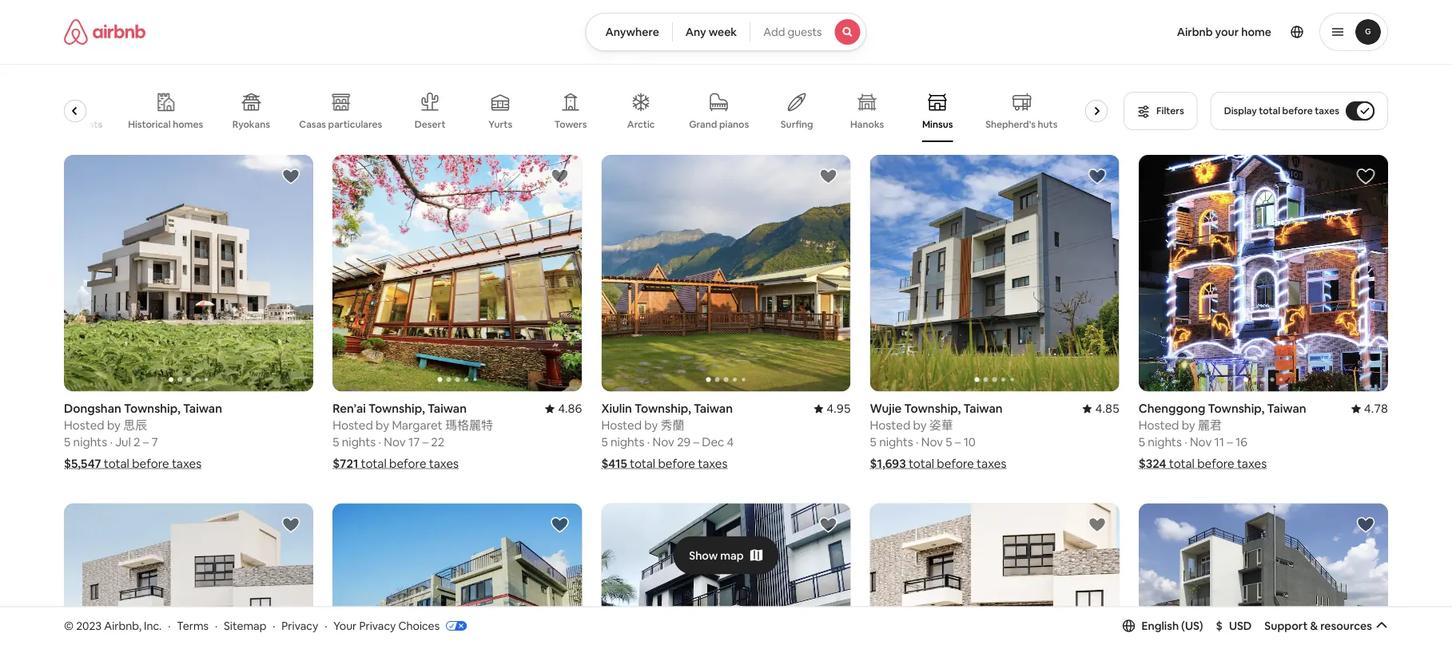 Task type: locate. For each thing, give the bounding box(es) containing it.
麗君
[[1198, 418, 1222, 434]]

privacy right the your
[[359, 619, 396, 634]]

2 township, from the left
[[635, 401, 691, 417]]

by left 麗君 in the right bottom of the page
[[1182, 418, 1196, 434]]

group containing houseboats
[[48, 80, 1155, 142]]

nights inside ren'ai township, taiwan hosted by margaret 瑪格麗特 5 nights · nov 17 – 22 $721 total before taxes
[[342, 435, 376, 451]]

english (us) button
[[1123, 619, 1204, 634]]

– left 7
[[143, 435, 149, 451]]

5 down 姿華
[[946, 435, 953, 451]]

nights inside wujie township, taiwan hosted by 姿華 5 nights · nov 5 – 10 $1,693 total before taxes
[[879, 435, 914, 451]]

5 taiwan from the left
[[1268, 401, 1307, 417]]

any
[[686, 25, 706, 39]]

4
[[727, 435, 734, 451]]

taiwan for dongshan township, taiwan hosted by 思辰 5 nights · jul 2 – 7 $5,547 total before taxes
[[183, 401, 222, 417]]

wujie township, taiwan hosted by 姿華 5 nights · nov 5 – 10 $1,693 total before taxes
[[870, 401, 1007, 472]]

show
[[689, 549, 718, 563]]

support & resources
[[1265, 619, 1373, 634]]

0 horizontal spatial homes
[[173, 118, 203, 131]]

nov inside 'chenggong township, taiwan hosted by 麗君 5 nights · nov 11 – 16 $324 total before taxes'
[[1190, 435, 1212, 451]]

display
[[1224, 105, 1257, 117]]

3 – from the left
[[423, 435, 429, 451]]

– left the 10
[[955, 435, 961, 451]]

resources
[[1321, 619, 1373, 634]]

terms link
[[177, 619, 209, 634]]

5 up $415 on the left of page
[[601, 435, 608, 451]]

5 nights from the left
[[1148, 435, 1182, 451]]

total inside ren'ai township, taiwan hosted by margaret 瑪格麗特 5 nights · nov 17 – 22 $721 total before taxes
[[361, 457, 387, 472]]

total right $1,693 on the bottom of the page
[[909, 457, 935, 472]]

nights
[[73, 435, 107, 451], [611, 435, 645, 451], [342, 435, 376, 451], [879, 435, 914, 451], [1148, 435, 1182, 451]]

homes right historical
[[173, 118, 203, 131]]

11
[[1215, 435, 1225, 451]]

nov inside wujie township, taiwan hosted by 姿華 5 nights · nov 5 – 10 $1,693 total before taxes
[[922, 435, 943, 451]]

· left the 10
[[916, 435, 919, 451]]

nov
[[653, 435, 675, 451], [384, 435, 406, 451], [922, 435, 943, 451], [1190, 435, 1212, 451]]

hosted inside dongshan township, taiwan hosted by 思辰 5 nights · jul 2 – 7 $5,547 total before taxes
[[64, 418, 104, 434]]

3 nov from the left
[[922, 435, 943, 451]]

township, inside 'chenggong township, taiwan hosted by 麗君 5 nights · nov 11 – 16 $324 total before taxes'
[[1208, 401, 1265, 417]]

anywhere
[[605, 25, 659, 39]]

None search field
[[586, 13, 867, 51]]

hosted down ren'ai
[[333, 418, 373, 434]]

1 nov from the left
[[653, 435, 675, 451]]

shepherd's huts
[[986, 118, 1058, 131]]

towers
[[555, 118, 587, 131]]

any week button
[[672, 13, 751, 51]]

grand
[[689, 118, 717, 131]]

historical
[[128, 118, 171, 131]]

nov down 秀蘭
[[653, 435, 675, 451]]

nights up $324
[[1148, 435, 1182, 451]]

4 nights from the left
[[879, 435, 914, 451]]

township, inside xiulin township, taiwan hosted by 秀蘭 5 nights · nov 29 – dec 4 $415 total before taxes
[[635, 401, 691, 417]]

1 township, from the left
[[124, 401, 180, 417]]

5 up $1,693 on the bottom of the page
[[870, 435, 877, 451]]

nights up $1,693 on the bottom of the page
[[879, 435, 914, 451]]

add to wishlist: fuxing district, taiwan image
[[550, 516, 570, 535]]

1 by from the left
[[107, 418, 121, 434]]

4 township, from the left
[[905, 401, 961, 417]]

4.86
[[558, 401, 582, 417]]

before down the 10
[[937, 457, 974, 472]]

2 nights from the left
[[611, 435, 645, 451]]

by inside dongshan township, taiwan hosted by 思辰 5 nights · jul 2 – 7 $5,547 total before taxes
[[107, 418, 121, 434]]

map
[[721, 549, 744, 563]]

5 township, from the left
[[1208, 401, 1265, 417]]

nov down 姿華
[[922, 435, 943, 451]]

taiwan for xiulin township, taiwan hosted by 秀蘭 5 nights · nov 29 – dec 4 $415 total before taxes
[[694, 401, 733, 417]]

5
[[64, 435, 71, 451], [601, 435, 608, 451], [333, 435, 339, 451], [870, 435, 877, 451], [946, 435, 953, 451], [1139, 435, 1146, 451]]

add guests
[[764, 25, 822, 39]]

瑪格麗特
[[445, 418, 493, 434]]

nights for wujie
[[879, 435, 914, 451]]

– inside 'chenggong township, taiwan hosted by 麗君 5 nights · nov 11 – 16 $324 total before taxes'
[[1227, 435, 1233, 451]]

choices
[[398, 619, 440, 634]]

1 horizontal spatial homes
[[1124, 118, 1155, 131]]

add to wishlist: magong, taiwan image
[[282, 516, 301, 535]]

22
[[431, 435, 445, 451]]

township, up 秀蘭
[[635, 401, 691, 417]]

4 – from the left
[[955, 435, 961, 451]]

profile element
[[886, 0, 1389, 64]]

township, for 思辰
[[124, 401, 180, 417]]

5 inside 'chenggong township, taiwan hosted by 麗君 5 nights · nov 11 – 16 $324 total before taxes'
[[1139, 435, 1146, 451]]

– right the 11
[[1227, 435, 1233, 451]]

· inside dongshan township, taiwan hosted by 思辰 5 nights · jul 2 – 7 $5,547 total before taxes
[[110, 435, 113, 451]]

nights up $415 on the left of page
[[611, 435, 645, 451]]

hosted down dongshan
[[64, 418, 104, 434]]

2 – from the left
[[694, 435, 700, 451]]

nights up $5,547
[[73, 435, 107, 451]]

2023
[[76, 619, 102, 634]]

5 inside dongshan township, taiwan hosted by 思辰 5 nights · jul 2 – 7 $5,547 total before taxes
[[64, 435, 71, 451]]

nights up $721
[[342, 435, 376, 451]]

ren'ai township, taiwan hosted by margaret 瑪格麗特 5 nights · nov 17 – 22 $721 total before taxes
[[333, 401, 493, 472]]

5 for chenggong
[[1139, 435, 1146, 451]]

hosted inside 'chenggong township, taiwan hosted by 麗君 5 nights · nov 11 – 16 $324 total before taxes'
[[1139, 418, 1180, 434]]

by up jul
[[107, 418, 121, 434]]

– right 17
[[423, 435, 429, 451]]

total right $324
[[1169, 457, 1195, 472]]

1 hosted from the left
[[64, 418, 104, 434]]

nights inside 'chenggong township, taiwan hosted by 麗君 5 nights · nov 11 – 16 $324 total before taxes'
[[1148, 435, 1182, 451]]

nights for dongshan
[[73, 435, 107, 451]]

taiwan inside ren'ai township, taiwan hosted by margaret 瑪格麗特 5 nights · nov 17 – 22 $721 total before taxes
[[428, 401, 467, 417]]

nov left the 11
[[1190, 435, 1212, 451]]

total
[[1259, 105, 1281, 117], [104, 457, 129, 472], [630, 457, 656, 472], [361, 457, 387, 472], [909, 457, 935, 472], [1169, 457, 1195, 472]]

hosted for dongshan
[[64, 418, 104, 434]]

usd
[[1229, 619, 1252, 634]]

5 for wujie
[[870, 435, 877, 451]]

5 for xiulin
[[601, 435, 608, 451]]

township, inside wujie township, taiwan hosted by 姿華 5 nights · nov 5 – 10 $1,693 total before taxes
[[905, 401, 961, 417]]

wujie
[[870, 401, 902, 417]]

1 5 from the left
[[64, 435, 71, 451]]

1 – from the left
[[143, 435, 149, 451]]

hosted down wujie
[[870, 418, 911, 434]]

2 by from the left
[[645, 418, 658, 434]]

5 up $721
[[333, 435, 339, 451]]

0 horizontal spatial privacy
[[282, 619, 318, 634]]

by inside wujie township, taiwan hosted by 姿華 5 nights · nov 5 – 10 $1,693 total before taxes
[[913, 418, 927, 434]]

$415
[[601, 457, 627, 472]]

– for $324
[[1227, 435, 1233, 451]]

by left 姿華
[[913, 418, 927, 434]]

4 taiwan from the left
[[964, 401, 1003, 417]]

5 5 from the left
[[946, 435, 953, 451]]

hosted inside wujie township, taiwan hosted by 姿華 5 nights · nov 5 – 10 $1,693 total before taxes
[[870, 418, 911, 434]]

思辰
[[123, 418, 147, 434]]

1 nights from the left
[[73, 435, 107, 451]]

surfing
[[781, 118, 813, 131]]

hosted down chenggong
[[1139, 418, 1180, 434]]

before down 29
[[658, 457, 695, 472]]

taxes
[[1315, 105, 1340, 117], [172, 457, 202, 472], [698, 457, 728, 472], [429, 457, 459, 472], [977, 457, 1007, 472], [1237, 457, 1267, 472]]

chenggong
[[1139, 401, 1206, 417]]

nov left 17
[[384, 435, 406, 451]]

total inside 'chenggong township, taiwan hosted by 麗君 5 nights · nov 11 – 16 $324 total before taxes'
[[1169, 457, 1195, 472]]

by left the margaret at the left bottom of page
[[376, 418, 389, 434]]

before right the display
[[1283, 105, 1313, 117]]

4.78 out of 5 average rating image
[[1352, 401, 1389, 417]]

group
[[48, 80, 1155, 142], [64, 155, 314, 392], [333, 155, 582, 392], [601, 155, 851, 392], [870, 155, 1120, 392], [1139, 155, 1389, 392], [64, 504, 314, 646], [333, 504, 582, 646], [601, 504, 851, 646], [870, 504, 1120, 646], [1139, 504, 1389, 646]]

none search field containing anywhere
[[586, 13, 867, 51]]

2 5 from the left
[[601, 435, 608, 451]]

by left 秀蘭
[[645, 418, 658, 434]]

5 hosted from the left
[[1139, 418, 1180, 434]]

before down 7
[[132, 457, 169, 472]]

before
[[1283, 105, 1313, 117], [132, 457, 169, 472], [658, 457, 695, 472], [389, 457, 426, 472], [937, 457, 974, 472], [1198, 457, 1235, 472]]

3 5 from the left
[[333, 435, 339, 451]]

hosted
[[64, 418, 104, 434], [601, 418, 642, 434], [333, 418, 373, 434], [870, 418, 911, 434], [1139, 418, 1180, 434]]

by for 麗君
[[1182, 418, 1196, 434]]

·
[[110, 435, 113, 451], [647, 435, 650, 451], [379, 435, 381, 451], [916, 435, 919, 451], [1185, 435, 1188, 451], [168, 619, 171, 634], [215, 619, 218, 634], [273, 619, 275, 634], [325, 619, 327, 634]]

5 for dongshan
[[64, 435, 71, 451]]

nights inside dongshan township, taiwan hosted by 思辰 5 nights · jul 2 – 7 $5,547 total before taxes
[[73, 435, 107, 451]]

· left 29
[[647, 435, 650, 451]]

yurts
[[489, 118, 513, 131]]

home
[[1242, 25, 1272, 39]]

your
[[334, 619, 357, 634]]

total right $721
[[361, 457, 387, 472]]

nov for hosted by 麗君
[[1190, 435, 1212, 451]]

taiwan
[[183, 401, 222, 417], [694, 401, 733, 417], [428, 401, 467, 417], [964, 401, 1003, 417], [1268, 401, 1307, 417]]

– for 4
[[694, 435, 700, 451]]

by for 姿華
[[913, 418, 927, 434]]

4 nov from the left
[[1190, 435, 1212, 451]]

homes
[[173, 118, 203, 131], [1124, 118, 1155, 131]]

$1,693
[[870, 457, 906, 472]]

taxes inside ren'ai township, taiwan hosted by margaret 瑪格麗特 5 nights · nov 17 – 22 $721 total before taxes
[[429, 457, 459, 472]]

week
[[709, 25, 737, 39]]

· left 17
[[379, 435, 381, 451]]

township,
[[124, 401, 180, 417], [635, 401, 691, 417], [369, 401, 425, 417], [905, 401, 961, 417], [1208, 401, 1265, 417]]

taiwan inside 'chenggong township, taiwan hosted by 麗君 5 nights · nov 11 – 16 $324 total before taxes'
[[1268, 401, 1307, 417]]

english
[[1142, 619, 1179, 634]]

support & resources button
[[1265, 619, 1389, 634]]

6 5 from the left
[[1139, 435, 1146, 451]]

2
[[134, 435, 140, 451]]

add to wishlist: chenggong township, taiwan image
[[1357, 167, 1376, 186]]

hosted for wujie
[[870, 418, 911, 434]]

· right terms
[[215, 619, 218, 634]]

total down jul
[[104, 457, 129, 472]]

2 hosted from the left
[[601, 418, 642, 434]]

privacy
[[282, 619, 318, 634], [359, 619, 396, 634]]

huts
[[1038, 118, 1058, 131]]

hosted inside ren'ai township, taiwan hosted by margaret 瑪格麗特 5 nights · nov 17 – 22 $721 total before taxes
[[333, 418, 373, 434]]

add guests button
[[750, 13, 867, 51]]

5 up $5,547
[[64, 435, 71, 451]]

5 up $324
[[1139, 435, 1146, 451]]

dongshan township, taiwan hosted by 思辰 5 nights · jul 2 – 7 $5,547 total before taxes
[[64, 401, 222, 472]]

hosted for xiulin
[[601, 418, 642, 434]]

– inside xiulin township, taiwan hosted by 秀蘭 5 nights · nov 29 – dec 4 $415 total before taxes
[[694, 435, 700, 451]]

5 – from the left
[[1227, 435, 1233, 451]]

3 taiwan from the left
[[428, 401, 467, 417]]

– for $1,693
[[955, 435, 961, 451]]

2 taiwan from the left
[[694, 401, 733, 417]]

2 nov from the left
[[384, 435, 406, 451]]

$ usd
[[1216, 619, 1252, 634]]

3 township, from the left
[[369, 401, 425, 417]]

filters button
[[1124, 92, 1198, 130]]

– right 29
[[694, 435, 700, 451]]

your
[[1216, 25, 1239, 39]]

– inside dongshan township, taiwan hosted by 思辰 5 nights · jul 2 – 7 $5,547 total before taxes
[[143, 435, 149, 451]]

by for 秀蘭
[[645, 418, 658, 434]]

hosted inside xiulin township, taiwan hosted by 秀蘭 5 nights · nov 29 – dec 4 $415 total before taxes
[[601, 418, 642, 434]]

township, up the margaret at the left bottom of page
[[369, 401, 425, 417]]

1 horizontal spatial privacy
[[359, 619, 396, 634]]

4 hosted from the left
[[870, 418, 911, 434]]

township, up the 思辰
[[124, 401, 180, 417]]

shepherd's
[[986, 118, 1036, 131]]

township, for 麗君
[[1208, 401, 1265, 417]]

– for $5,547
[[143, 435, 149, 451]]

hosted down "xiulin"
[[601, 418, 642, 434]]

7
[[152, 435, 158, 451]]

3 hosted from the left
[[333, 418, 373, 434]]

township, inside dongshan township, taiwan hosted by 思辰 5 nights · jul 2 – 7 $5,547 total before taxes
[[124, 401, 180, 417]]

4.86 out of 5 average rating image
[[545, 401, 582, 417]]

nov inside xiulin township, taiwan hosted by 秀蘭 5 nights · nov 29 – dec 4 $415 total before taxes
[[653, 435, 675, 451]]

hosted for ren'ai
[[333, 418, 373, 434]]

© 2023 airbnb, inc. ·
[[64, 619, 171, 634]]

nights inside xiulin township, taiwan hosted by 秀蘭 5 nights · nov 29 – dec 4 $415 total before taxes
[[611, 435, 645, 451]]

township, inside ren'ai township, taiwan hosted by margaret 瑪格麗特 5 nights · nov 17 – 22 $721 total before taxes
[[369, 401, 425, 417]]

by inside xiulin township, taiwan hosted by 秀蘭 5 nights · nov 29 – dec 4 $415 total before taxes
[[645, 418, 658, 434]]

township, for margaret
[[369, 401, 425, 417]]

total inside button
[[1259, 105, 1281, 117]]

taiwan inside xiulin township, taiwan hosted by 秀蘭 5 nights · nov 29 – dec 4 $415 total before taxes
[[694, 401, 733, 417]]

· left jul
[[110, 435, 113, 451]]

township, up 麗君 in the right bottom of the page
[[1208, 401, 1265, 417]]

5 inside xiulin township, taiwan hosted by 秀蘭 5 nights · nov 29 – dec 4 $415 total before taxes
[[601, 435, 608, 451]]

before inside wujie township, taiwan hosted by 姿華 5 nights · nov 5 – 10 $1,693 total before taxes
[[937, 457, 974, 472]]

by inside 'chenggong township, taiwan hosted by 麗君 5 nights · nov 11 – 16 $324 total before taxes'
[[1182, 418, 1196, 434]]

before inside dongshan township, taiwan hosted by 思辰 5 nights · jul 2 – 7 $5,547 total before taxes
[[132, 457, 169, 472]]

by inside ren'ai township, taiwan hosted by margaret 瑪格麗特 5 nights · nov 17 – 22 $721 total before taxes
[[376, 418, 389, 434]]

homes right cycladic
[[1124, 118, 1155, 131]]

taxes inside button
[[1315, 105, 1340, 117]]

4 5 from the left
[[870, 435, 877, 451]]

3 by from the left
[[376, 418, 389, 434]]

before down the 11
[[1198, 457, 1235, 472]]

privacy left the your
[[282, 619, 318, 634]]

show map button
[[673, 537, 779, 575]]

1 taiwan from the left
[[183, 401, 222, 417]]

3 nights from the left
[[342, 435, 376, 451]]

taiwan inside dongshan township, taiwan hosted by 思辰 5 nights · jul 2 – 7 $5,547 total before taxes
[[183, 401, 222, 417]]

taiwan for ren'ai township, taiwan hosted by margaret 瑪格麗特 5 nights · nov 17 – 22 $721 total before taxes
[[428, 401, 467, 417]]

&
[[1311, 619, 1318, 634]]

before down 17
[[389, 457, 426, 472]]

· left 'privacy' link
[[273, 619, 275, 634]]

township, up 姿華
[[905, 401, 961, 417]]

– inside wujie township, taiwan hosted by 姿華 5 nights · nov 5 – 10 $1,693 total before taxes
[[955, 435, 961, 451]]

· left the 11
[[1185, 435, 1188, 451]]

add to wishlist: shoufeng township, taiwan image
[[819, 516, 838, 535]]

5 by from the left
[[1182, 418, 1196, 434]]

4 by from the left
[[913, 418, 927, 434]]

total right the display
[[1259, 105, 1281, 117]]

taiwan inside wujie township, taiwan hosted by 姿華 5 nights · nov 5 – 10 $1,693 total before taxes
[[964, 401, 1003, 417]]

total right $415 on the left of page
[[630, 457, 656, 472]]



Task type: describe. For each thing, give the bounding box(es) containing it.
nights for chenggong
[[1148, 435, 1182, 451]]

township, for 秀蘭
[[635, 401, 691, 417]]

4.85
[[1096, 401, 1120, 417]]

taxes inside xiulin township, taiwan hosted by 秀蘭 5 nights · nov 29 – dec 4 $415 total before taxes
[[698, 457, 728, 472]]

by for margaret
[[376, 418, 389, 434]]

before inside ren'ai township, taiwan hosted by margaret 瑪格麗特 5 nights · nov 17 – 22 $721 total before taxes
[[389, 457, 426, 472]]

hanoks
[[851, 118, 884, 131]]

cycladic homes
[[1084, 118, 1155, 131]]

4.95
[[827, 401, 851, 417]]

sitemap link
[[224, 619, 267, 634]]

· left the your
[[325, 619, 327, 634]]

16
[[1236, 435, 1248, 451]]

terms
[[177, 619, 209, 634]]

add to wishlist: magong city, taiwan image
[[1088, 516, 1107, 535]]

pianos
[[719, 118, 749, 131]]

airbnb
[[1177, 25, 1213, 39]]

airbnb,
[[104, 619, 141, 634]]

nov inside ren'ai township, taiwan hosted by margaret 瑪格麗特 5 nights · nov 17 – 22 $721 total before taxes
[[384, 435, 406, 451]]

english (us)
[[1142, 619, 1204, 634]]

sitemap
[[224, 619, 267, 634]]

17
[[408, 435, 420, 451]]

$5,547
[[64, 457, 101, 472]]

chenggong township, taiwan hosted by 麗君 5 nights · nov 11 – 16 $324 total before taxes
[[1139, 401, 1307, 472]]

display total before taxes button
[[1211, 92, 1389, 130]]

airbnb your home
[[1177, 25, 1272, 39]]

township, for 姿華
[[905, 401, 961, 417]]

xiulin
[[601, 401, 632, 417]]

xiulin township, taiwan hosted by 秀蘭 5 nights · nov 29 – dec 4 $415 total before taxes
[[601, 401, 734, 472]]

cycladic
[[1084, 118, 1122, 131]]

(us)
[[1182, 619, 1204, 634]]

2 privacy from the left
[[359, 619, 396, 634]]

– inside ren'ai township, taiwan hosted by margaret 瑪格麗特 5 nights · nov 17 – 22 $721 total before taxes
[[423, 435, 429, 451]]

grand pianos
[[689, 118, 749, 131]]

total inside dongshan township, taiwan hosted by 思辰 5 nights · jul 2 – 7 $5,547 total before taxes
[[104, 457, 129, 472]]

add to wishlist: ren'ai township, taiwan image
[[550, 167, 570, 186]]

airbnb your home link
[[1168, 15, 1281, 49]]

guests
[[788, 25, 822, 39]]

desert
[[415, 118, 446, 131]]

before inside xiulin township, taiwan hosted by 秀蘭 5 nights · nov 29 – dec 4 $415 total before taxes
[[658, 457, 695, 472]]

· right inc.
[[168, 619, 171, 634]]

add
[[764, 25, 785, 39]]

houseboats
[[48, 118, 102, 131]]

$324
[[1139, 457, 1167, 472]]

total inside xiulin township, taiwan hosted by 秀蘭 5 nights · nov 29 – dec 4 $415 total before taxes
[[630, 457, 656, 472]]

terms · sitemap · privacy ·
[[177, 619, 327, 634]]

homes for cycladic homes
[[1124, 118, 1155, 131]]

· inside 'chenggong township, taiwan hosted by 麗君 5 nights · nov 11 – 16 $324 total before taxes'
[[1185, 435, 1188, 451]]

ren'ai
[[333, 401, 366, 417]]

taxes inside 'chenggong township, taiwan hosted by 麗君 5 nights · nov 11 – 16 $324 total before taxes'
[[1237, 457, 1267, 472]]

inc.
[[144, 619, 162, 634]]

privacy link
[[282, 619, 318, 634]]

add to wishlist: wujie township, taiwan image
[[1088, 167, 1107, 186]]

4.85 out of 5 average rating image
[[1083, 401, 1120, 417]]

before inside 'chenggong township, taiwan hosted by 麗君 5 nights · nov 11 – 16 $324 total before taxes'
[[1198, 457, 1235, 472]]

· inside xiulin township, taiwan hosted by 秀蘭 5 nights · nov 29 – dec 4 $415 total before taxes
[[647, 435, 650, 451]]

$
[[1216, 619, 1223, 634]]

support
[[1265, 619, 1308, 634]]

display total before taxes
[[1224, 105, 1340, 117]]

5 inside ren'ai township, taiwan hosted by margaret 瑪格麗特 5 nights · nov 17 – 22 $721 total before taxes
[[333, 435, 339, 451]]

姿華
[[930, 418, 954, 434]]

4.95 out of 5 average rating image
[[814, 401, 851, 417]]

10
[[964, 435, 976, 451]]

1 privacy from the left
[[282, 619, 318, 634]]

ryokans
[[232, 118, 270, 131]]

particulares
[[328, 118, 382, 131]]

filters
[[1157, 105, 1184, 117]]

taxes inside dongshan township, taiwan hosted by 思辰 5 nights · jul 2 – 7 $5,547 total before taxes
[[172, 457, 202, 472]]

29
[[677, 435, 691, 451]]

your privacy choices
[[334, 619, 440, 634]]

anywhere button
[[586, 13, 673, 51]]

taiwan for chenggong township, taiwan hosted by 麗君 5 nights · nov 11 – 16 $324 total before taxes
[[1268, 401, 1307, 417]]

nov for hosted by 姿華
[[922, 435, 943, 451]]

add to wishlist: xiulin township, taiwan image
[[819, 167, 838, 186]]

historical homes
[[128, 118, 203, 131]]

hosted for chenggong
[[1139, 418, 1180, 434]]

jul
[[115, 435, 131, 451]]

taxes inside wujie township, taiwan hosted by 姿華 5 nights · nov 5 – 10 $1,693 total before taxes
[[977, 457, 1007, 472]]

©
[[64, 619, 74, 634]]

arctic
[[627, 118, 655, 131]]

total inside wujie township, taiwan hosted by 姿華 5 nights · nov 5 – 10 $1,693 total before taxes
[[909, 457, 935, 472]]

· inside ren'ai township, taiwan hosted by margaret 瑪格麗特 5 nights · nov 17 – 22 $721 total before taxes
[[379, 435, 381, 451]]

any week
[[686, 25, 737, 39]]

nights for xiulin
[[611, 435, 645, 451]]

· inside wujie township, taiwan hosted by 姿華 5 nights · nov 5 – 10 $1,693 total before taxes
[[916, 435, 919, 451]]

by for 思辰
[[107, 418, 121, 434]]

casas
[[299, 118, 326, 131]]

$721
[[333, 457, 358, 472]]

casas particulares
[[299, 118, 382, 131]]

add to wishlist: yuanshan township, taiwan image
[[1357, 516, 1376, 535]]

minsus
[[922, 118, 953, 131]]

add to wishlist: dongshan township, taiwan image
[[282, 167, 301, 186]]

margaret
[[392, 418, 443, 434]]

homes for historical homes
[[173, 118, 203, 131]]

秀蘭
[[661, 418, 685, 434]]

4.78
[[1364, 401, 1389, 417]]

dec
[[702, 435, 725, 451]]

before inside button
[[1283, 105, 1313, 117]]

your privacy choices link
[[334, 619, 467, 635]]

nov for hosted by 秀蘭
[[653, 435, 675, 451]]

dongshan
[[64, 401, 121, 417]]

show map
[[689, 549, 744, 563]]

taiwan for wujie township, taiwan hosted by 姿華 5 nights · nov 5 – 10 $1,693 total before taxes
[[964, 401, 1003, 417]]



Task type: vqa. For each thing, say whether or not it's contained in the screenshot.
Listing inside the dropdown button
no



